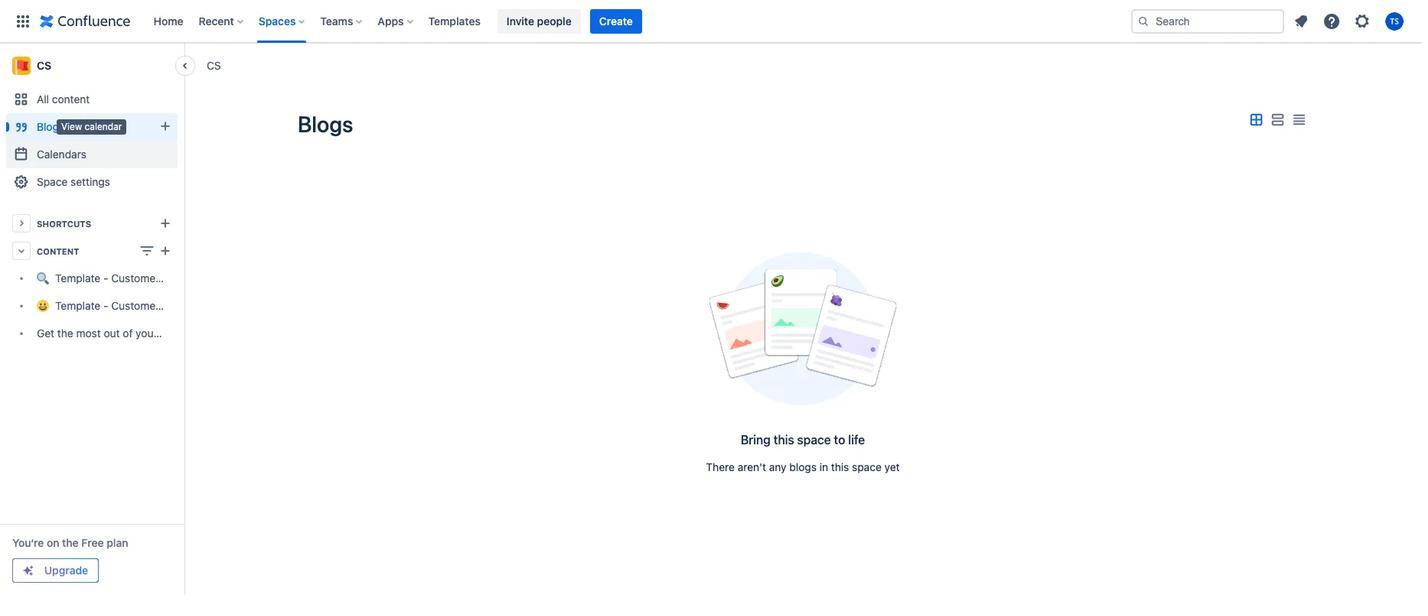Task type: locate. For each thing, give the bounding box(es) containing it.
cards image
[[1247, 111, 1265, 129]]

cs inside space element
[[37, 59, 51, 72]]

view
[[34, 94, 55, 105]]

space settings
[[37, 175, 110, 188]]

template down content dropdown button
[[55, 272, 101, 285]]

your
[[136, 327, 157, 340]]

0 horizontal spatial this
[[106, 94, 122, 105]]

any
[[769, 461, 787, 474]]

customer down template - customer impact assessment link
[[111, 300, 159, 313]]

template - customer journey mapping
[[55, 300, 245, 313]]

content
[[37, 246, 79, 256]]

people
[[537, 14, 572, 27]]

templates link
[[424, 9, 485, 33]]

customer
[[111, 272, 159, 285], [111, 300, 159, 313]]

tree
[[6, 265, 258, 348]]

- for template - customer journey mapping
[[103, 300, 108, 313]]

1 vertical spatial customer
[[111, 300, 159, 313]]

cs link up view all blogs in this space at the left top
[[6, 51, 178, 81]]

1 horizontal spatial this
[[774, 433, 794, 447]]

Search field
[[1131, 9, 1285, 33]]

the right get
[[57, 327, 73, 340]]

0 vertical spatial customer
[[111, 272, 159, 285]]

0 horizontal spatial cs link
[[6, 51, 178, 81]]

- for template - customer impact assessment
[[103, 272, 108, 285]]

1 horizontal spatial cs link
[[207, 58, 221, 73]]

1 customer from the top
[[111, 272, 159, 285]]

0 horizontal spatial in
[[96, 94, 103, 105]]

this
[[106, 94, 122, 105], [774, 433, 794, 447], [831, 461, 849, 474]]

change view image
[[138, 242, 156, 260]]

spaces
[[259, 14, 296, 27]]

1 template from the top
[[55, 272, 101, 285]]

0 vertical spatial the
[[57, 327, 73, 340]]

0 vertical spatial template
[[55, 272, 101, 285]]

cs link
[[6, 51, 178, 81], [207, 58, 221, 73]]

premium image
[[22, 565, 34, 577]]

create
[[599, 14, 633, 27]]

teams button
[[316, 9, 369, 33]]

the inside tree
[[57, 327, 73, 340]]

2 customer from the top
[[111, 300, 159, 313]]

tree inside space element
[[6, 265, 258, 348]]

on
[[47, 537, 59, 550]]

invite people button
[[498, 9, 581, 33]]

banner
[[0, 0, 1422, 43]]

confluence image
[[40, 12, 131, 30], [40, 12, 131, 30]]

customer for journey
[[111, 300, 159, 313]]

your profile and preferences image
[[1386, 12, 1404, 30]]

blogs link
[[6, 113, 178, 141]]

create a blog image
[[156, 117, 175, 136]]

1 vertical spatial blogs
[[790, 461, 817, 474]]

blogs inside space element
[[37, 120, 64, 133]]

settings icon image
[[1353, 12, 1372, 30]]

1 vertical spatial -
[[103, 300, 108, 313]]

cs up all
[[37, 59, 51, 72]]

there aren't any blogs in this space yet
[[706, 461, 900, 474]]

1 - from the top
[[103, 272, 108, 285]]

all content
[[37, 93, 90, 106]]

upgrade button
[[13, 560, 98, 583]]

1 vertical spatial template
[[55, 300, 101, 313]]

home link
[[149, 9, 188, 33]]

1 horizontal spatial in
[[820, 461, 828, 474]]

blogs right 'all'
[[69, 94, 93, 105]]

- up out
[[103, 300, 108, 313]]

blogs
[[69, 94, 93, 105], [790, 461, 817, 474]]

mapping
[[202, 300, 245, 313]]

add shortcut image
[[156, 214, 175, 233]]

of
[[123, 327, 133, 340]]

team
[[160, 327, 185, 340]]

aren't
[[738, 461, 766, 474]]

- inside template - customer journey mapping link
[[103, 300, 108, 313]]

spaces button
[[254, 9, 311, 33]]

get
[[37, 327, 54, 340]]

0 vertical spatial this
[[106, 94, 122, 105]]

the
[[57, 327, 73, 340], [62, 537, 79, 550]]

template - customer impact assessment
[[55, 272, 258, 285]]

most
[[76, 327, 101, 340]]

customer up template - customer journey mapping link
[[111, 272, 159, 285]]

1 vertical spatial this
[[774, 433, 794, 447]]

all content link
[[6, 86, 178, 113]]

in up blogs link at the left of page
[[96, 94, 103, 105]]

2 horizontal spatial this
[[831, 461, 849, 474]]

- down content dropdown button
[[103, 272, 108, 285]]

tree containing template - customer impact assessment
[[6, 265, 258, 348]]

- inside template - customer impact assessment link
[[103, 272, 108, 285]]

plan
[[107, 537, 128, 550]]

this up blogs link at the left of page
[[106, 94, 122, 105]]

this down to
[[831, 461, 849, 474]]

cs link down recent
[[207, 58, 221, 73]]

0 horizontal spatial blogs
[[37, 120, 64, 133]]

apps button
[[373, 9, 419, 33]]

you're on the free plan
[[12, 537, 128, 550]]

1 vertical spatial in
[[820, 461, 828, 474]]

home
[[153, 14, 183, 27]]

cs
[[207, 59, 221, 72], [37, 59, 51, 72]]

0 vertical spatial -
[[103, 272, 108, 285]]

all
[[57, 94, 67, 105]]

space
[[124, 94, 150, 105], [188, 327, 218, 340], [797, 433, 831, 447], [852, 461, 882, 474]]

impact
[[162, 272, 196, 285]]

notification icon image
[[1292, 12, 1311, 30]]

get the most out of your team space
[[37, 327, 218, 340]]

the right on
[[62, 537, 79, 550]]

all
[[37, 93, 49, 106]]

template up most
[[55, 300, 101, 313]]

this up the any
[[774, 433, 794, 447]]

cs down recent
[[207, 59, 221, 72]]

template
[[55, 272, 101, 285], [55, 300, 101, 313]]

teams
[[320, 14, 353, 27]]

to
[[834, 433, 845, 447]]

in down bring this space to life
[[820, 461, 828, 474]]

in
[[96, 94, 103, 105], [820, 461, 828, 474]]

blogs
[[298, 111, 353, 137], [37, 120, 64, 133]]

blogs right the any
[[790, 461, 817, 474]]

cs link inside space element
[[6, 51, 178, 81]]

0 horizontal spatial cs
[[37, 59, 51, 72]]

2 - from the top
[[103, 300, 108, 313]]

1 horizontal spatial blogs
[[790, 461, 817, 474]]

-
[[103, 272, 108, 285], [103, 300, 108, 313]]

2 template from the top
[[55, 300, 101, 313]]

appswitcher icon image
[[14, 12, 32, 30]]

recent
[[199, 14, 234, 27]]

compact list image
[[1290, 111, 1308, 129]]

get the most out of your team space link
[[6, 320, 218, 348]]

calendars
[[37, 148, 86, 161]]

customer for impact
[[111, 272, 159, 285]]

life
[[848, 433, 865, 447]]

0 vertical spatial blogs
[[69, 94, 93, 105]]



Task type: vqa. For each thing, say whether or not it's contained in the screenshot.
Appswitcher Icon
yes



Task type: describe. For each thing, give the bounding box(es) containing it.
0 vertical spatial in
[[96, 94, 103, 105]]

recent button
[[194, 9, 249, 33]]

settings
[[70, 175, 110, 188]]

list image
[[1269, 111, 1287, 129]]

templates
[[428, 14, 481, 27]]

template for template - customer impact assessment
[[55, 272, 101, 285]]

space element
[[0, 43, 258, 596]]

banner containing home
[[0, 0, 1422, 43]]

invite people
[[507, 14, 572, 27]]

invite
[[507, 14, 534, 27]]

create a page image
[[156, 242, 175, 260]]

template for template - customer journey mapping
[[55, 300, 101, 313]]

2 vertical spatial this
[[831, 461, 849, 474]]

search image
[[1138, 15, 1150, 27]]

content
[[52, 93, 90, 106]]

calendars link
[[6, 141, 178, 168]]

space settings link
[[6, 168, 178, 196]]

space right team
[[188, 327, 218, 340]]

1 horizontal spatial blogs
[[298, 111, 353, 137]]

space left to
[[797, 433, 831, 447]]

space
[[37, 175, 68, 188]]

assessment
[[199, 272, 258, 285]]

create link
[[590, 9, 642, 33]]

apps
[[378, 14, 404, 27]]

0 horizontal spatial blogs
[[69, 94, 93, 105]]

there
[[706, 461, 735, 474]]

upgrade
[[44, 564, 88, 577]]

global element
[[9, 0, 1128, 42]]

shortcuts
[[37, 219, 91, 229]]

template - customer journey mapping link
[[6, 292, 245, 320]]

1 vertical spatial the
[[62, 537, 79, 550]]

content button
[[6, 237, 178, 265]]

you're
[[12, 537, 44, 550]]

bring
[[741, 433, 771, 447]]

1 horizontal spatial cs
[[207, 59, 221, 72]]

space up blogs link at the left of page
[[124, 94, 150, 105]]

space left yet
[[852, 461, 882, 474]]

bring this space to life
[[741, 433, 865, 447]]

out
[[104, 327, 120, 340]]

help icon image
[[1323, 12, 1341, 30]]

template - customer impact assessment link
[[6, 265, 258, 292]]

yet
[[885, 461, 900, 474]]

journey
[[162, 300, 199, 313]]

view all blogs in this space
[[34, 94, 150, 105]]

shortcuts button
[[6, 210, 178, 237]]

free
[[81, 537, 104, 550]]



